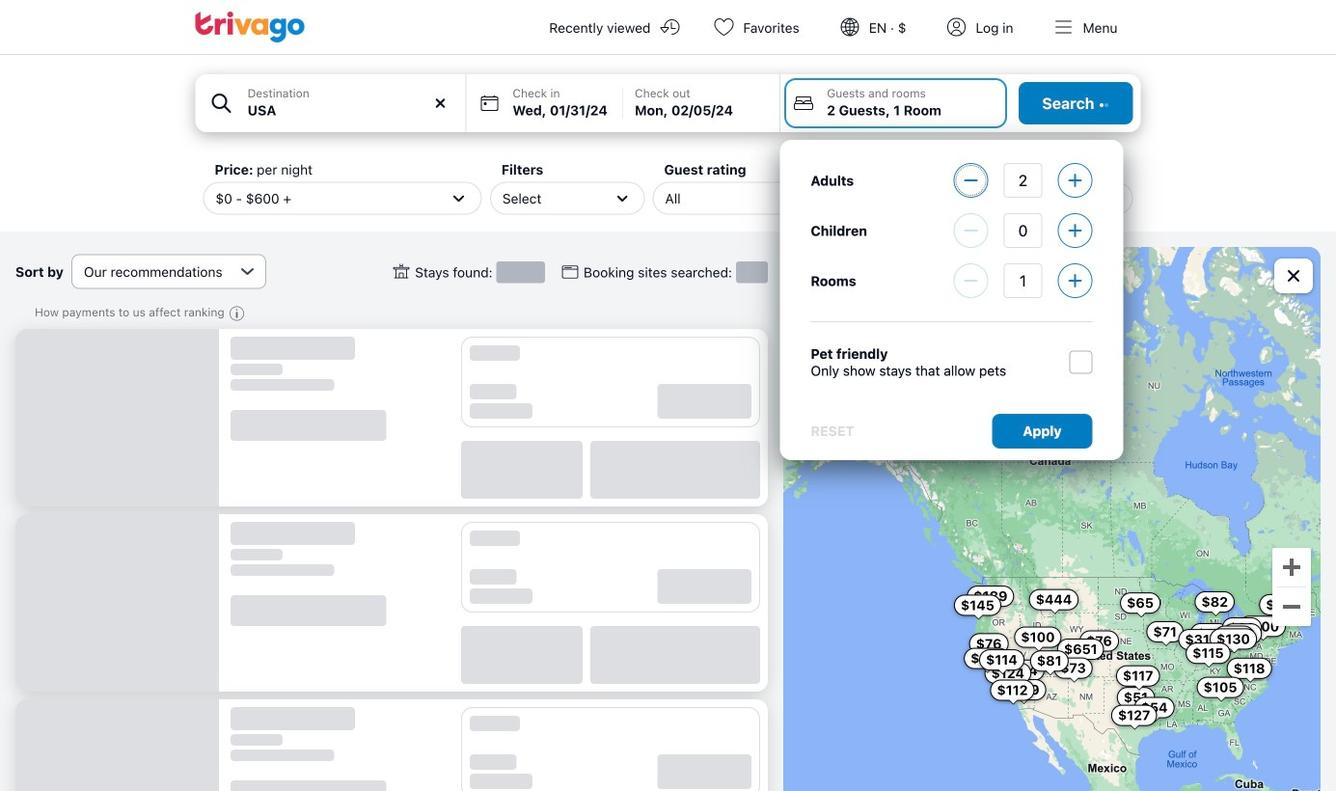 Task type: locate. For each thing, give the bounding box(es) containing it.
1 vertical spatial less image
[[955, 214, 988, 247]]

more image
[[1059, 164, 1092, 197], [1059, 214, 1092, 247]]

2 vertical spatial less image
[[955, 264, 988, 297]]

1 vertical spatial more image
[[1059, 214, 1092, 247]]

None number field
[[1004, 163, 1043, 198], [1004, 213, 1043, 248], [1004, 263, 1043, 298], [1004, 163, 1043, 198], [1004, 213, 1043, 248], [1004, 263, 1043, 298]]

None checkbox
[[1070, 351, 1093, 374]]

1 more image from the top
[[1059, 164, 1092, 197]]

less image
[[955, 164, 988, 197], [955, 214, 988, 247], [955, 264, 988, 297]]

0 vertical spatial more image
[[1059, 164, 1092, 197]]

trivago logo image
[[195, 12, 305, 42]]

None field
[[195, 74, 466, 132]]

more image
[[1059, 264, 1092, 297]]

3 less image from the top
[[955, 264, 988, 297]]

2 less image from the top
[[955, 214, 988, 247]]

less image for 1st more image from the bottom
[[955, 214, 988, 247]]

0 vertical spatial less image
[[955, 164, 988, 197]]

1 less image from the top
[[955, 164, 988, 197]]



Task type: describe. For each thing, give the bounding box(es) containing it.
map region
[[784, 247, 1321, 791]]

2 more image from the top
[[1059, 214, 1092, 247]]

less image for more icon
[[955, 264, 988, 297]]

clear image
[[432, 95, 449, 112]]

less image for 1st more image from the top
[[955, 164, 988, 197]]

Where to? search field
[[248, 100, 454, 121]]



Task type: vqa. For each thing, say whether or not it's contained in the screenshot.
the bottom Resort
no



